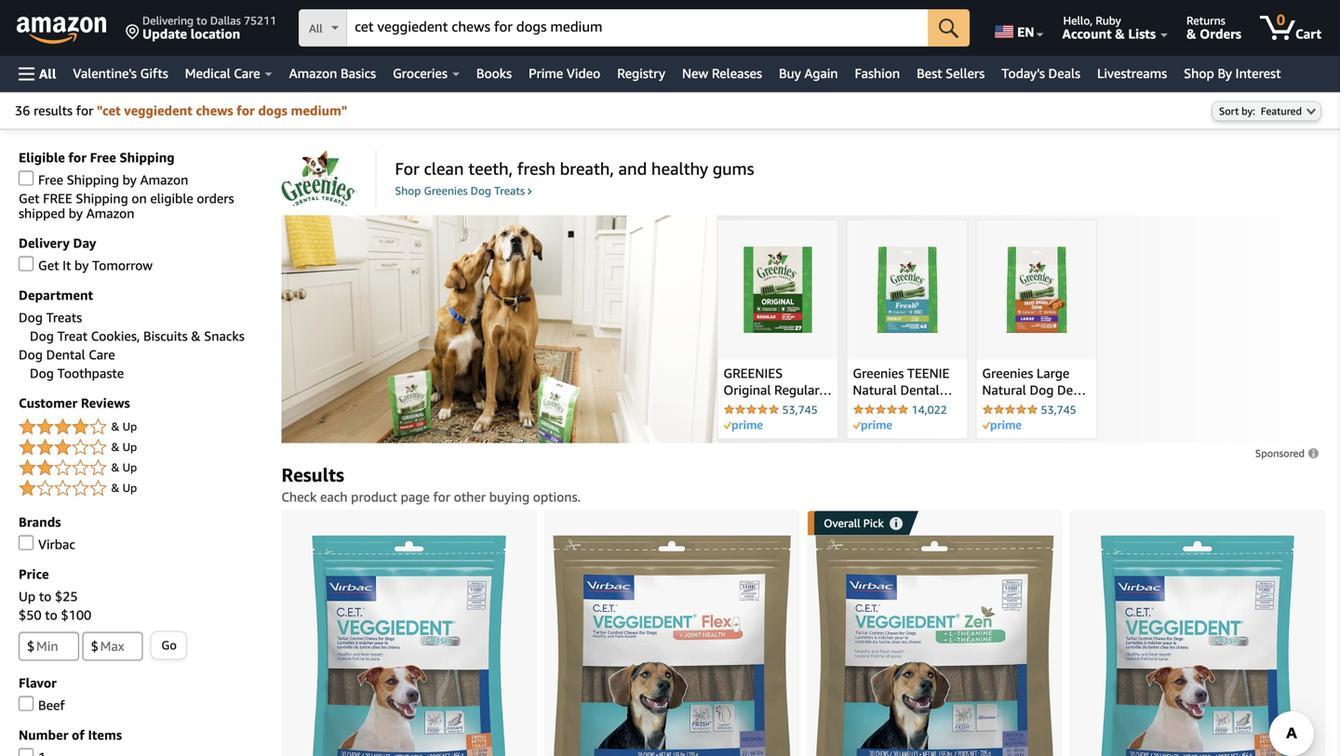 Task type: vqa. For each thing, say whether or not it's contained in the screenshot.
All within the button
yes



Task type: locate. For each thing, give the bounding box(es) containing it.
1 star & up element
[[19, 478, 263, 500]]

care inside department dog treats dog treat cookies, biscuits & snacks dog dental care dog toothpaste
[[89, 347, 115, 363]]

2 natural from the left
[[983, 383, 1027, 398]]

2 horizontal spatial amazon
[[289, 66, 337, 81]]

amazon up eligible
[[140, 172, 188, 188]]

shipping down eligible for free shipping
[[67, 172, 119, 188]]

items
[[88, 728, 122, 743]]

$ down $50
[[27, 639, 35, 654]]

0 horizontal spatial natural
[[853, 383, 897, 398]]

0
[[1277, 11, 1286, 28]]

& up link up "1 star & up" element
[[19, 437, 263, 459]]

3 & up from the top
[[111, 461, 137, 474]]

4 checkbox image from the top
[[19, 749, 34, 757]]

dog treat cookies, biscuits & snacks link
[[30, 329, 245, 344]]

0 horizontal spatial all
[[39, 66, 56, 81]]

$ down $100
[[91, 639, 99, 654]]

1 horizontal spatial 53,745 link
[[983, 404, 1092, 417]]

Max text field
[[83, 633, 143, 661]]

department dog treats dog treat cookies, biscuits & snacks dog dental care dog toothpaste
[[19, 288, 245, 381]]

0 vertical spatial to
[[197, 14, 207, 27]]

1 horizontal spatial eligible for prime. image
[[983, 421, 1022, 432]]

shipped
[[19, 206, 65, 221]]

1 vertical spatial amazon
[[140, 172, 188, 188]]

for clean teeth, fresh breath, and healthy gums
[[395, 159, 754, 179]]

free
[[43, 191, 72, 206]]

0 horizontal spatial treats
[[46, 310, 82, 325]]

& up down '3 stars & up' element
[[111, 461, 137, 474]]

shop by interest
[[1184, 66, 1282, 81]]

free
[[90, 150, 116, 165], [38, 172, 63, 188]]

all up results
[[39, 66, 56, 81]]

veggiedent
[[124, 103, 193, 118]]

1 53,745 link from the left
[[724, 404, 833, 417]]

0 horizontal spatial amazon
[[86, 206, 134, 221]]

dog down dental at the top left of page
[[30, 366, 54, 381]]

eligible for prime. image
[[853, 421, 892, 432]]

to down "up to $25" link
[[45, 608, 58, 623]]

get it by tomorrow
[[38, 258, 153, 273]]

to up $50 to $100 link
[[39, 589, 52, 605]]

53,745 link for natural
[[983, 404, 1092, 417]]

care up toothpaste at the left
[[89, 347, 115, 363]]

number of items
[[19, 728, 122, 743]]

new releases
[[682, 66, 762, 81]]

36 results for "cet veggiedent chews for dogs medium"
[[15, 103, 347, 118]]

53,745 link down greenies large natural dog de… link
[[983, 404, 1092, 417]]

treats inside department dog treats dog treat cookies, biscuits & snacks dog dental care dog toothpaste
[[46, 310, 82, 325]]

greenies down clean
[[424, 184, 468, 197]]

natural inside greenies large natural dog de…
[[983, 383, 1027, 398]]

all inside search box
[[309, 22, 323, 35]]

prime video
[[529, 66, 601, 81]]

Go submit
[[151, 633, 186, 660]]

on
[[132, 191, 147, 206]]

Search Amazon text field
[[347, 10, 928, 46]]

1 eligible for prime. image from the left
[[724, 421, 763, 432]]

53,745 link down "greenies original regular…" "link"
[[724, 404, 833, 417]]

care inside navigation navigation
[[234, 66, 260, 81]]

0 horizontal spatial greenies
[[424, 184, 468, 197]]

toothpaste
[[57, 366, 124, 381]]

natural for greenies teenie natural dental…
[[853, 383, 897, 398]]

None submit
[[928, 9, 970, 47]]

& left the orders
[[1187, 26, 1197, 41]]

results
[[282, 464, 344, 486]]

up up '3 stars & up' element
[[123, 420, 137, 433]]

interest
[[1236, 66, 1282, 81]]

amazon
[[289, 66, 337, 81], [140, 172, 188, 188], [86, 206, 134, 221]]

livestreams link
[[1089, 61, 1176, 87]]

treats
[[494, 184, 528, 197], [46, 310, 82, 325]]

shop
[[1184, 66, 1215, 81], [395, 184, 421, 197]]

53,745 link
[[724, 404, 833, 417], [983, 404, 1092, 417]]

checkbox image inside virbac link
[[19, 536, 34, 551]]

check
[[282, 490, 317, 505]]

dog inside greenies large natural dog de…
[[1030, 383, 1054, 398]]

2 eligible for prime. image from the left
[[983, 421, 1022, 432]]

& left snacks
[[191, 329, 201, 344]]

2 vertical spatial by
[[75, 258, 89, 273]]

0 vertical spatial by
[[123, 172, 137, 188]]

shop left by
[[1184, 66, 1215, 81]]

eligible for prime. image down original
[[724, 421, 763, 432]]

amazon up day
[[86, 206, 134, 221]]

fashion link
[[847, 61, 909, 87]]

up up $50
[[19, 589, 36, 605]]

pick
[[864, 517, 884, 530]]

1 vertical spatial all
[[39, 66, 56, 81]]

registry link
[[609, 61, 674, 87]]

greenies up 14,022 link
[[853, 366, 904, 381]]

delivering to dallas 75211 update location
[[142, 14, 277, 41]]

0 horizontal spatial 53,745
[[783, 404, 818, 417]]

Min text field
[[19, 633, 79, 661]]

biscuits
[[143, 329, 188, 344]]

1 horizontal spatial all
[[309, 22, 323, 35]]

cookies,
[[91, 329, 140, 344]]

dog down large
[[1030, 383, 1054, 398]]

medical care
[[185, 66, 260, 81]]

2 & up link from the top
[[19, 437, 263, 459]]

up for "1 star & up" element
[[123, 482, 137, 495]]

dropdown image
[[1307, 107, 1316, 115]]

prime
[[529, 66, 563, 81]]

dental
[[46, 347, 85, 363]]

4 & up link from the top
[[19, 478, 263, 500]]

53,745 link for regular…
[[724, 404, 833, 417]]

checkbox image
[[19, 171, 34, 186], [19, 536, 34, 551], [19, 697, 34, 712], [19, 749, 34, 757]]

best sellers link
[[909, 61, 994, 87]]

36
[[15, 103, 30, 118]]

checkbox image inside beef link
[[19, 697, 34, 712]]

medium"
[[291, 103, 347, 118]]

dog down department
[[19, 310, 43, 325]]

buying
[[489, 490, 530, 505]]

0 vertical spatial get
[[19, 191, 40, 206]]

eligible for prime. image down greenies large natural dog de…
[[983, 421, 1022, 432]]

sort by: featured
[[1220, 105, 1302, 117]]

& up down 2 stars & up element
[[111, 482, 137, 495]]

by up day
[[69, 206, 83, 221]]

by right it
[[75, 258, 89, 273]]

0 vertical spatial all
[[309, 22, 323, 35]]

shop inside navigation navigation
[[1184, 66, 1215, 81]]

0 vertical spatial treats
[[494, 184, 528, 197]]

greenies inside greenies teenie natural dental…
[[853, 366, 904, 381]]

greenies teenie natural dental…
[[853, 366, 953, 398]]

dog left dental at the top left of page
[[19, 347, 43, 363]]

1 horizontal spatial greenies
[[853, 366, 904, 381]]

1 & up link from the top
[[19, 417, 263, 439]]

registry
[[617, 66, 666, 81]]

1 horizontal spatial natural
[[983, 383, 1027, 398]]

0 horizontal spatial shop
[[395, 184, 421, 197]]

1 horizontal spatial $
[[91, 639, 99, 654]]

greenies left large
[[983, 366, 1034, 381]]

3 & up link from the top
[[19, 458, 263, 480]]

& up link down '3 stars & up' element
[[19, 478, 263, 500]]

1 53,745 from the left
[[783, 404, 818, 417]]

free inside free shipping by amazon get free shipping on eligible orders shipped by amazon
[[38, 172, 63, 188]]

virbac
[[38, 537, 75, 553]]

orders
[[197, 191, 234, 206]]

2 53,745 from the left
[[1041, 404, 1077, 417]]

shipping up on
[[120, 150, 175, 165]]

update
[[142, 26, 187, 41]]

1 vertical spatial to
[[39, 589, 52, 605]]

& up up '3 stars & up' element
[[111, 420, 137, 433]]

1 vertical spatial care
[[89, 347, 115, 363]]

care right medical
[[234, 66, 260, 81]]

virbac cet veggiedent fr3sh tartar control chews for dogs, small, beef, 1.1 pounds image
[[1101, 536, 1295, 757]]

customer reviews
[[19, 396, 130, 411]]

2 $ from the left
[[91, 639, 99, 654]]

dog toothpaste link
[[30, 366, 124, 381]]

natural inside greenies teenie natural dental…
[[853, 383, 897, 398]]

teeth,
[[468, 159, 513, 179]]

1 checkbox image from the top
[[19, 171, 34, 186]]

& down the reviews
[[111, 420, 120, 433]]

greenies for greenies teenie natural dental…
[[853, 366, 904, 381]]

shop down for
[[395, 184, 421, 197]]

0 horizontal spatial $
[[27, 639, 35, 654]]

0 vertical spatial care
[[234, 66, 260, 81]]

eligible for prime. image for greenies original regular…
[[724, 421, 763, 432]]

eligible
[[150, 191, 193, 206]]

to left dallas
[[197, 14, 207, 27]]

1 horizontal spatial care
[[234, 66, 260, 81]]

all up amazon basics
[[309, 22, 323, 35]]

by up on
[[123, 172, 137, 188]]

delivering
[[142, 14, 194, 27]]

treats down teeth,
[[494, 184, 528, 197]]

1 natural from the left
[[853, 383, 897, 398]]

& down 4 stars & up element
[[111, 441, 120, 454]]

shipping
[[120, 150, 175, 165], [67, 172, 119, 188], [76, 191, 128, 206]]

1 & up from the top
[[111, 420, 137, 433]]

free up free in the left of the page
[[38, 172, 63, 188]]

by
[[123, 172, 137, 188], [69, 206, 83, 221], [75, 258, 89, 273]]

go
[[161, 639, 177, 653]]

2 53,745 link from the left
[[983, 404, 1092, 417]]

of
[[72, 728, 85, 743]]

department
[[19, 288, 93, 303]]

& up link
[[19, 417, 263, 439], [19, 437, 263, 459], [19, 458, 263, 480], [19, 478, 263, 500]]

greenies inside greenies large natural dog de…
[[983, 366, 1034, 381]]

53,745 down the regular…
[[783, 404, 818, 417]]

& down 2 stars & up element
[[111, 482, 120, 495]]

1 vertical spatial treats
[[46, 310, 82, 325]]

1 vertical spatial free
[[38, 172, 63, 188]]

& up link up 2 stars & up element
[[19, 417, 263, 439]]

53,745 down de…
[[1041, 404, 1077, 417]]

by for shipping
[[123, 172, 137, 188]]

checkbox image down flavor
[[19, 697, 34, 712]]

0 vertical spatial amazon
[[289, 66, 337, 81]]

1 horizontal spatial free
[[90, 150, 116, 165]]

get left it
[[38, 258, 59, 273]]

shipping left on
[[76, 191, 128, 206]]

treats up treat
[[46, 310, 82, 325]]

0 horizontal spatial eligible for prime. image
[[724, 421, 763, 432]]

deals
[[1049, 66, 1081, 81]]

1 vertical spatial shop
[[395, 184, 421, 197]]

&
[[1116, 26, 1125, 41], [1187, 26, 1197, 41], [191, 329, 201, 344], [111, 420, 120, 433], [111, 441, 120, 454], [111, 461, 120, 474], [111, 482, 120, 495]]

free up free shipping by amazon get free shipping on eligible orders shipped by amazon
[[90, 150, 116, 165]]

amazon up medium"
[[289, 66, 337, 81]]

& up for first & up link from the bottom of the page
[[111, 482, 137, 495]]

checkbox image down brands
[[19, 536, 34, 551]]

other
[[454, 490, 486, 505]]

2 & up from the top
[[111, 441, 137, 454]]

medical care link
[[177, 61, 281, 87]]

natural up eligible for prime. icon at bottom
[[853, 383, 897, 398]]

checkbox image for virbac
[[19, 536, 34, 551]]

& down '3 stars & up' element
[[111, 461, 120, 474]]

4 & up from the top
[[111, 482, 137, 495]]

2 horizontal spatial greenies
[[983, 366, 1034, 381]]

for
[[76, 103, 93, 118], [237, 103, 255, 118], [68, 150, 86, 165], [433, 490, 451, 505]]

virbac link
[[19, 536, 75, 553]]

$25
[[55, 589, 78, 605]]

0 horizontal spatial care
[[89, 347, 115, 363]]

& up link down 4 stars & up element
[[19, 458, 263, 480]]

checkbox image down eligible
[[19, 171, 34, 186]]

to inside delivering to dallas 75211 update location
[[197, 14, 207, 27]]

checkbox image down number
[[19, 749, 34, 757]]

sponsored ad - virbac c.e.t. veggiedent flex tartar control chews for dogs - medium image
[[553, 536, 792, 757]]

eligible for prime. image
[[724, 421, 763, 432], [983, 421, 1022, 432]]

All search field
[[299, 9, 970, 48]]

& inside department dog treats dog treat cookies, biscuits & snacks dog dental care dog toothpaste
[[191, 329, 201, 344]]

up down '3 stars & up' element
[[123, 461, 137, 474]]

brands
[[19, 515, 61, 530]]

for clean teeth, fresh breath, and healthy gums link
[[395, 158, 754, 180]]

up down 2 stars & up element
[[123, 482, 137, 495]]

dog dental care link
[[19, 347, 115, 363]]

2 checkbox image from the top
[[19, 536, 34, 551]]

hello,
[[1064, 14, 1093, 27]]

& up down 4 stars & up element
[[111, 441, 137, 454]]

eligible
[[19, 150, 65, 165]]

all inside button
[[39, 66, 56, 81]]

get left free in the left of the page
[[19, 191, 40, 206]]

amazon inside navigation navigation
[[289, 66, 337, 81]]

& up
[[111, 420, 137, 433], [111, 441, 137, 454], [111, 461, 137, 474], [111, 482, 137, 495]]

featured
[[1261, 105, 1302, 117]]

1 horizontal spatial shop
[[1184, 66, 1215, 81]]

& up for fourth & up link from the bottom of the page
[[111, 420, 137, 433]]

flavor
[[19, 676, 57, 691]]

for right page
[[433, 490, 451, 505]]

delivery day
[[19, 236, 96, 251]]

1 horizontal spatial 53,745
[[1041, 404, 1077, 417]]

tomorrow
[[92, 258, 153, 273]]

0 vertical spatial shop
[[1184, 66, 1215, 81]]

up down 4 stars & up element
[[123, 441, 137, 454]]

53,745 for large
[[1041, 404, 1077, 417]]

by inside get it by tomorrow link
[[75, 258, 89, 273]]

dog
[[471, 184, 491, 197], [19, 310, 43, 325], [30, 329, 54, 344], [19, 347, 43, 363], [30, 366, 54, 381], [1030, 383, 1054, 398]]

teenie
[[908, 366, 950, 381]]

0 horizontal spatial free
[[38, 172, 63, 188]]

1 vertical spatial get
[[38, 258, 59, 273]]

sort
[[1220, 105, 1239, 117]]

valentine's gifts link
[[65, 61, 177, 87]]

3 checkbox image from the top
[[19, 697, 34, 712]]

natural left de…
[[983, 383, 1027, 398]]

0 horizontal spatial 53,745 link
[[724, 404, 833, 417]]



Task type: describe. For each thing, give the bounding box(es) containing it.
by:
[[1242, 105, 1256, 117]]

get inside free shipping by amazon get free shipping on eligible orders shipped by amazon
[[19, 191, 40, 206]]

for inside results check each product page for other buying options.
[[433, 490, 451, 505]]

en link
[[984, 5, 1053, 51]]

snacks
[[204, 329, 245, 344]]

1 horizontal spatial treats
[[494, 184, 528, 197]]

shop for shop by interest
[[1184, 66, 1215, 81]]

product
[[351, 490, 397, 505]]

14,022 link
[[853, 404, 962, 417]]

natural for greenies large natural dog de…
[[983, 383, 1027, 398]]

up for '3 stars & up' element
[[123, 441, 137, 454]]

options.
[[533, 490, 581, 505]]

it
[[62, 258, 71, 273]]

0 vertical spatial shipping
[[120, 150, 175, 165]]

for left dogs
[[237, 103, 255, 118]]

cart
[[1296, 26, 1322, 41]]

valentine's
[[73, 66, 137, 81]]

& inside 4 stars & up element
[[111, 420, 120, 433]]

2 vertical spatial amazon
[[86, 206, 134, 221]]

releases
[[712, 66, 762, 81]]

2 vertical spatial shipping
[[76, 191, 128, 206]]

none submit inside all search box
[[928, 9, 970, 47]]

for
[[395, 159, 420, 179]]

75211
[[244, 14, 277, 27]]

amazon basics link
[[281, 61, 385, 87]]

1 vertical spatial shipping
[[67, 172, 119, 188]]

up inside 'up to $25 $50 to $100'
[[19, 589, 36, 605]]

& inside 2 stars & up element
[[111, 461, 120, 474]]

best sellers
[[917, 66, 985, 81]]

today's
[[1002, 66, 1045, 81]]

for left "cet
[[76, 103, 93, 118]]

buy again
[[779, 66, 838, 81]]

regular…
[[775, 383, 832, 398]]

checkbox image for free shipping by amazon
[[19, 171, 34, 186]]

1 horizontal spatial amazon
[[140, 172, 188, 188]]

day
[[73, 236, 96, 251]]

price
[[19, 567, 49, 582]]

books link
[[468, 61, 521, 87]]

4 stars & up element
[[19, 417, 263, 439]]

results
[[34, 103, 73, 118]]

greenies original regular… link
[[724, 365, 833, 399]]

for right eligible
[[68, 150, 86, 165]]

up for 2 stars & up element
[[123, 461, 137, 474]]

14,022
[[912, 404, 947, 417]]

de…
[[1058, 383, 1087, 398]]

medical
[[185, 66, 230, 81]]

dogs
[[258, 103, 288, 118]]

shop greenies dog
[[395, 184, 494, 197]]

eligible for free shipping
[[19, 150, 175, 165]]

dog down dog treats link
[[30, 329, 54, 344]]

& up for 3rd & up link from the bottom
[[111, 441, 137, 454]]

greenies for greenies large natural dog de…
[[983, 366, 1034, 381]]

greenies large natural dog de…
[[983, 366, 1087, 398]]

overall
[[824, 517, 861, 530]]

to for delivering
[[197, 14, 207, 27]]

1 vertical spatial by
[[69, 206, 83, 221]]

groceries link
[[385, 61, 468, 87]]

free shipping by amazon get free shipping on eligible orders shipped by amazon
[[19, 172, 234, 221]]

today's deals
[[1002, 66, 1081, 81]]

& inside "1 star & up" element
[[111, 482, 120, 495]]

sponsored ad - virbac cet veggiedent fr3sh tartar control chews for dogs, small, beef, 1.1 pounds image
[[312, 536, 506, 757]]

hello, ruby
[[1064, 14, 1122, 27]]

$50 to $100 link
[[19, 608, 91, 623]]

checkbox image
[[19, 256, 34, 271]]

& left lists
[[1116, 26, 1125, 41]]

best
[[917, 66, 943, 81]]

checkbox image for beef
[[19, 697, 34, 712]]

dog down teeth,
[[471, 184, 491, 197]]

"cet
[[97, 103, 121, 118]]

to for up
[[39, 589, 52, 605]]

dog treats link
[[19, 310, 82, 325]]

chews
[[196, 103, 233, 118]]

virbac c.e.t. veggiedent zen tartar control chews for dogs - medium image
[[816, 536, 1054, 757]]

reviews
[[81, 396, 130, 411]]

ruby
[[1096, 14, 1122, 27]]

greenies teenie natural dental… link
[[853, 365, 962, 399]]

up for 4 stars & up element
[[123, 420, 137, 433]]

healthy
[[652, 159, 709, 179]]

customer
[[19, 396, 77, 411]]

all button
[[10, 56, 65, 92]]

video
[[567, 66, 601, 81]]

greenies large natural dog de… link
[[983, 365, 1092, 399]]

53,745 for original
[[783, 404, 818, 417]]

amazon basics
[[289, 66, 376, 81]]

2 stars & up element
[[19, 458, 263, 480]]

gums
[[713, 159, 754, 179]]

orders
[[1200, 26, 1242, 41]]

dallas
[[210, 14, 241, 27]]

groceries
[[393, 66, 448, 81]]

new
[[682, 66, 709, 81]]

and
[[619, 159, 647, 179]]

& inside returns & orders
[[1187, 26, 1197, 41]]

original
[[724, 383, 771, 398]]

shop for shop greenies dog
[[395, 184, 421, 197]]

gifts
[[140, 66, 168, 81]]

amazon image
[[17, 17, 107, 45]]

1 $ from the left
[[27, 639, 35, 654]]

basics
[[341, 66, 376, 81]]

today's deals link
[[994, 61, 1089, 87]]

lists
[[1129, 26, 1156, 41]]

3 stars & up element
[[19, 437, 263, 459]]

prime video link
[[521, 61, 609, 87]]

navigation navigation
[[0, 0, 1341, 92]]

2 vertical spatial to
[[45, 608, 58, 623]]

en
[[1018, 24, 1035, 40]]

0 vertical spatial free
[[90, 150, 116, 165]]

large
[[1037, 366, 1070, 381]]

buy again link
[[771, 61, 847, 87]]

eligible for prime. image for greenies large natural dog de…
[[983, 421, 1022, 432]]

& inside '3 stars & up' element
[[111, 441, 120, 454]]

$100
[[61, 608, 91, 623]]

& up for second & up link from the bottom of the page
[[111, 461, 137, 474]]

delivery
[[19, 236, 70, 251]]

treat
[[57, 329, 88, 344]]

by for it
[[75, 258, 89, 273]]



